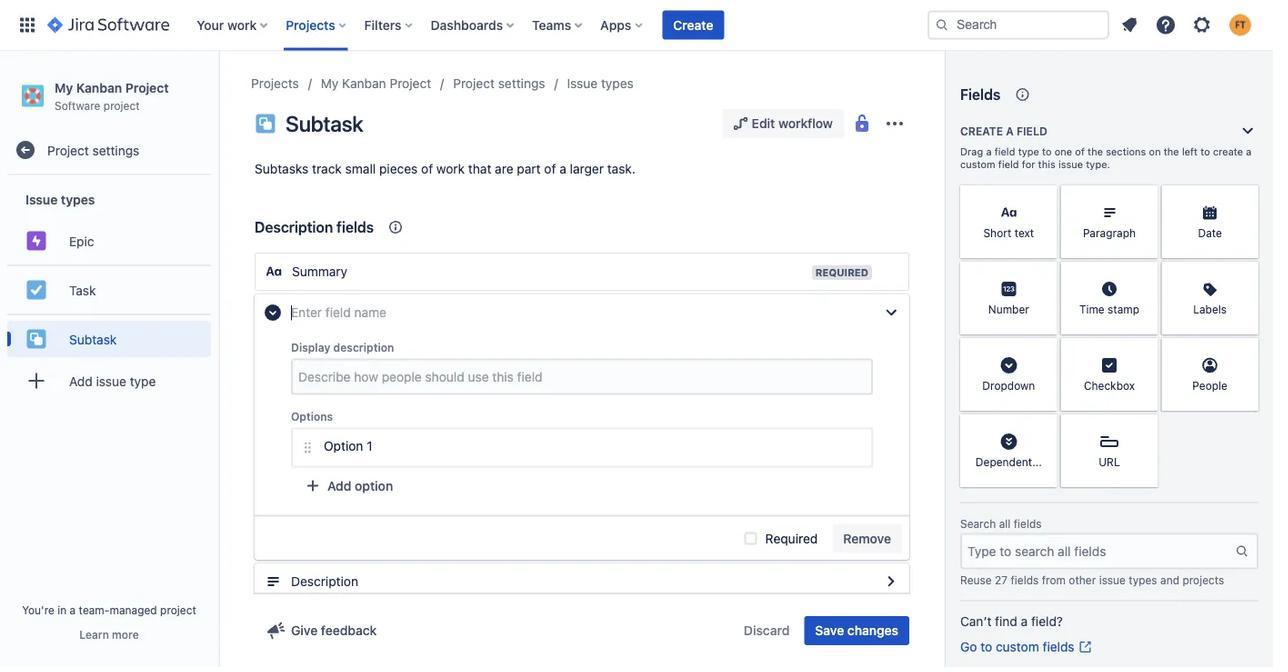 Task type: locate. For each thing, give the bounding box(es) containing it.
in
[[58, 604, 67, 617]]

display
[[291, 342, 331, 354]]

of right pieces
[[421, 161, 433, 176]]

changes
[[848, 624, 899, 639]]

0 vertical spatial work
[[227, 17, 257, 32]]

custom down drag on the top of the page
[[961, 159, 996, 171]]

more information image up ...
[[1034, 417, 1056, 438]]

a left larger on the top left
[[560, 161, 567, 176]]

projects inside dropdown button
[[286, 17, 335, 32]]

project settings link down dashboards dropdown button
[[453, 73, 545, 95]]

1 vertical spatial subtask
[[69, 332, 117, 347]]

url
[[1099, 456, 1121, 469]]

a right create
[[1247, 146, 1252, 158]]

more
[[112, 629, 139, 641]]

filters button
[[359, 10, 420, 40]]

1 vertical spatial issue
[[96, 374, 126, 389]]

dashboards button
[[425, 10, 521, 40]]

0 horizontal spatial of
[[421, 161, 433, 176]]

sidebar navigation image
[[198, 73, 238, 109]]

subtask link
[[7, 321, 211, 358]]

workflow
[[779, 116, 833, 131]]

learn more
[[79, 629, 139, 641]]

1 horizontal spatial work
[[437, 161, 465, 176]]

types for group containing issue types
[[61, 192, 95, 207]]

0 horizontal spatial add
[[69, 374, 93, 389]]

0 horizontal spatial issue types
[[25, 192, 95, 207]]

1 vertical spatial create
[[961, 125, 1003, 137]]

0 vertical spatial add
[[69, 374, 93, 389]]

0 vertical spatial project settings link
[[453, 73, 545, 95]]

0 vertical spatial subtask
[[286, 111, 363, 136]]

type inside button
[[130, 374, 156, 389]]

issue type icon image
[[255, 113, 277, 135]]

0 horizontal spatial project settings
[[47, 143, 139, 158]]

add left the option
[[327, 478, 352, 493]]

project
[[390, 76, 431, 91], [453, 76, 495, 91], [125, 80, 169, 95], [47, 143, 89, 158]]

types up epic
[[61, 192, 95, 207]]

1 vertical spatial issue
[[25, 192, 58, 207]]

2 vertical spatial field
[[999, 159, 1019, 171]]

the right on
[[1164, 146, 1180, 158]]

2 vertical spatial issue
[[1100, 574, 1126, 587]]

1 vertical spatial issue types
[[25, 192, 95, 207]]

go to custom fields link
[[961, 639, 1093, 657]]

my kanban project
[[321, 76, 431, 91]]

work left that
[[437, 161, 465, 176]]

project down filters popup button
[[390, 76, 431, 91]]

1 horizontal spatial issue
[[1059, 159, 1084, 171]]

issue types for group containing issue types
[[25, 192, 95, 207]]

more information image up dropdown
[[1034, 340, 1056, 362]]

description up summary
[[255, 219, 333, 236]]

more options image
[[884, 113, 906, 135]]

time stamp
[[1080, 303, 1140, 316]]

add for add issue type
[[69, 374, 93, 389]]

save
[[815, 624, 844, 639]]

0 vertical spatial projects
[[286, 17, 335, 32]]

project settings
[[453, 76, 545, 91], [47, 143, 139, 158]]

0 vertical spatial issue
[[567, 76, 598, 91]]

add inside add issue type button
[[69, 374, 93, 389]]

1 horizontal spatial the
[[1164, 146, 1180, 158]]

short
[[984, 227, 1012, 239]]

drag
[[961, 146, 984, 158]]

group
[[7, 176, 211, 410]]

labels
[[1194, 303, 1227, 316]]

field for drag
[[995, 146, 1016, 158]]

the up type.
[[1088, 146, 1103, 158]]

type up for at the top of page
[[1019, 146, 1040, 158]]

project right software
[[104, 99, 140, 112]]

close field configuration image
[[881, 302, 902, 324]]

project settings link
[[453, 73, 545, 95], [7, 132, 211, 168]]

1 horizontal spatial type
[[1019, 146, 1040, 158]]

more information about the fields image
[[1012, 84, 1034, 106]]

0 horizontal spatial the
[[1088, 146, 1103, 158]]

2 vertical spatial types
[[1129, 574, 1158, 587]]

settings image
[[1192, 14, 1214, 36]]

dashboards
[[431, 17, 503, 32]]

more information image
[[1034, 187, 1056, 209], [1135, 187, 1157, 209], [1034, 340, 1056, 362], [1034, 417, 1056, 438]]

project right managed
[[160, 604, 196, 617]]

projects
[[1183, 574, 1225, 587]]

you're
[[22, 604, 54, 617]]

project left sidebar navigation 'image'
[[125, 80, 169, 95]]

work
[[227, 17, 257, 32], [437, 161, 465, 176]]

team-
[[79, 604, 110, 617]]

27
[[995, 574, 1008, 587]]

description up give feedback button
[[291, 574, 358, 589]]

edit workflow
[[752, 116, 833, 131]]

field up for at the top of page
[[1017, 125, 1048, 137]]

add option button
[[291, 472, 404, 501]]

issue up epic link
[[25, 192, 58, 207]]

issue down teams dropdown button
[[567, 76, 598, 91]]

custom inside drag a field type to one of the sections on the left to create a custom field for this issue type.
[[961, 159, 996, 171]]

0 vertical spatial types
[[601, 76, 634, 91]]

issue inside group
[[25, 192, 58, 207]]

0 vertical spatial field
[[1017, 125, 1048, 137]]

0 horizontal spatial create
[[673, 17, 714, 32]]

create right apps popup button
[[673, 17, 714, 32]]

create up drag on the top of the page
[[961, 125, 1003, 137]]

0 vertical spatial project
[[104, 99, 140, 112]]

create for create
[[673, 17, 714, 32]]

issue
[[1059, 159, 1084, 171], [96, 374, 126, 389], [1100, 574, 1126, 587]]

0 horizontal spatial work
[[227, 17, 257, 32]]

to right the left
[[1201, 146, 1211, 158]]

0 horizontal spatial settings
[[92, 143, 139, 158]]

fields right all
[[1014, 518, 1042, 531]]

description for description
[[291, 574, 358, 589]]

one
[[1055, 146, 1073, 158]]

0 horizontal spatial type
[[130, 374, 156, 389]]

0 vertical spatial description
[[255, 219, 333, 236]]

my
[[321, 76, 339, 91], [55, 80, 73, 95]]

my inside "my kanban project" link
[[321, 76, 339, 91]]

0 horizontal spatial subtask
[[69, 332, 117, 347]]

0 horizontal spatial kanban
[[76, 80, 122, 95]]

more information image for short text
[[1034, 187, 1056, 209]]

my inside my kanban project software project
[[55, 80, 73, 95]]

0 vertical spatial create
[[673, 17, 714, 32]]

epic link
[[7, 223, 211, 259]]

for
[[1022, 159, 1036, 171]]

1 horizontal spatial add
[[327, 478, 352, 493]]

types inside group
[[61, 192, 95, 207]]

settings down teams
[[498, 76, 545, 91]]

add issue type image
[[25, 370, 47, 392]]

stamp
[[1108, 303, 1140, 316]]

kanban inside my kanban project software project
[[76, 80, 122, 95]]

more information image for time stamp
[[1135, 264, 1157, 286]]

1 horizontal spatial types
[[601, 76, 634, 91]]

issue types
[[567, 76, 634, 91], [25, 192, 95, 207]]

open field configuration image
[[881, 571, 902, 593]]

field?
[[1032, 615, 1063, 630]]

settings
[[498, 76, 545, 91], [92, 143, 139, 158]]

apps button
[[595, 10, 650, 40]]

issue down one
[[1059, 159, 1084, 171]]

to up the this
[[1043, 146, 1052, 158]]

jira software image
[[47, 14, 169, 36], [47, 14, 169, 36]]

1 vertical spatial type
[[130, 374, 156, 389]]

subtask up add issue type button
[[69, 332, 117, 347]]

type inside drag a field type to one of the sections on the left to create a custom field for this issue type.
[[1019, 146, 1040, 158]]

description button
[[255, 564, 910, 600]]

fields
[[961, 86, 1001, 103]]

projects up issue type icon
[[251, 76, 299, 91]]

go
[[961, 640, 977, 655]]

1 horizontal spatial issue
[[567, 76, 598, 91]]

issue types for the issue types link
[[567, 76, 634, 91]]

issue down subtask link
[[96, 374, 126, 389]]

0 vertical spatial issue
[[1059, 159, 1084, 171]]

task link
[[7, 272, 211, 309]]

1 vertical spatial field
[[995, 146, 1016, 158]]

add
[[69, 374, 93, 389], [327, 478, 352, 493]]

project settings down dashboards dropdown button
[[453, 76, 545, 91]]

settings down my kanban project software project
[[92, 143, 139, 158]]

0 horizontal spatial project
[[104, 99, 140, 112]]

0 horizontal spatial issue
[[25, 192, 58, 207]]

appswitcher icon image
[[16, 14, 38, 36]]

work inside "popup button"
[[227, 17, 257, 32]]

learn
[[79, 629, 109, 641]]

more information image down on
[[1135, 187, 1157, 209]]

my up software
[[55, 80, 73, 95]]

number
[[989, 303, 1030, 316]]

edit
[[752, 116, 775, 131]]

you're in a team-managed project
[[22, 604, 196, 617]]

of right part
[[544, 161, 556, 176]]

my for my kanban project
[[321, 76, 339, 91]]

0 horizontal spatial issue
[[96, 374, 126, 389]]

short text
[[984, 227, 1035, 239]]

0 vertical spatial custom
[[961, 159, 996, 171]]

option
[[355, 478, 393, 493]]

add right add issue type icon at the left of page
[[69, 374, 93, 389]]

types down apps popup button
[[601, 76, 634, 91]]

to right the go
[[981, 640, 993, 655]]

2 horizontal spatial of
[[1076, 146, 1085, 158]]

custom
[[961, 159, 996, 171], [996, 640, 1040, 655]]

of right one
[[1076, 146, 1085, 158]]

1 horizontal spatial my
[[321, 76, 339, 91]]

your work
[[197, 17, 257, 32]]

subtask up track on the top left of page
[[286, 111, 363, 136]]

0 horizontal spatial types
[[61, 192, 95, 207]]

kanban up software
[[76, 80, 122, 95]]

custom down can't find a field? on the bottom of the page
[[996, 640, 1040, 655]]

banner
[[0, 0, 1274, 51]]

projects up projects link
[[286, 17, 335, 32]]

1 horizontal spatial kanban
[[342, 76, 386, 91]]

issue for the issue types link
[[567, 76, 598, 91]]

...
[[1033, 456, 1042, 469]]

fields right 27
[[1011, 574, 1039, 587]]

0 vertical spatial type
[[1019, 146, 1040, 158]]

field down create a field
[[995, 146, 1016, 158]]

type down subtask link
[[130, 374, 156, 389]]

1 vertical spatial work
[[437, 161, 465, 176]]

and
[[1161, 574, 1180, 587]]

1 vertical spatial description
[[291, 574, 358, 589]]

1 vertical spatial types
[[61, 192, 95, 207]]

my for my kanban project software project
[[55, 80, 73, 95]]

kanban down filters
[[342, 76, 386, 91]]

more information image
[[1235, 187, 1257, 209], [1034, 264, 1056, 286], [1135, 264, 1157, 286], [1235, 264, 1257, 286], [1135, 340, 1157, 362], [1235, 340, 1257, 362]]

1 vertical spatial add
[[327, 478, 352, 493]]

a right in
[[70, 604, 76, 617]]

types
[[601, 76, 634, 91], [61, 192, 95, 207], [1129, 574, 1158, 587]]

add for add option
[[327, 478, 352, 493]]

issue types up epic
[[25, 192, 95, 207]]

banner containing your work
[[0, 0, 1274, 51]]

display description
[[291, 342, 394, 354]]

more information about the context fields image
[[385, 217, 407, 238]]

create inside button
[[673, 17, 714, 32]]

0 vertical spatial project settings
[[453, 76, 545, 91]]

1 vertical spatial project settings link
[[7, 132, 211, 168]]

create
[[673, 17, 714, 32], [961, 125, 1003, 137]]

description inside button
[[291, 574, 358, 589]]

work right your
[[227, 17, 257, 32]]

1 horizontal spatial issue types
[[567, 76, 634, 91]]

larger
[[570, 161, 604, 176]]

fields left this link will be opened in a new tab "icon"
[[1043, 640, 1075, 655]]

subtask group
[[7, 314, 211, 363]]

to
[[1043, 146, 1052, 158], [1201, 146, 1211, 158], [981, 640, 993, 655]]

of inside drag a field type to one of the sections on the left to create a custom field for this issue type.
[[1076, 146, 1085, 158]]

more information image down the this
[[1034, 187, 1056, 209]]

project settings down software
[[47, 143, 139, 158]]

apps
[[601, 17, 632, 32]]

project settings link down my kanban project software project
[[7, 132, 211, 168]]

types left and
[[1129, 574, 1158, 587]]

0 horizontal spatial my
[[55, 80, 73, 95]]

subtask
[[286, 111, 363, 136], [69, 332, 117, 347]]

my right projects link
[[321, 76, 339, 91]]

issue right other
[[1100, 574, 1126, 587]]

group containing issue types
[[7, 176, 211, 410]]

1 horizontal spatial create
[[961, 125, 1003, 137]]

1 horizontal spatial project
[[160, 604, 196, 617]]

issue
[[567, 76, 598, 91], [25, 192, 58, 207]]

0 vertical spatial settings
[[498, 76, 545, 91]]

more information image for dropdown
[[1034, 340, 1056, 362]]

0 vertical spatial issue types
[[567, 76, 634, 91]]

issue types inside group
[[25, 192, 95, 207]]

a right drag on the top of the page
[[986, 146, 992, 158]]

1 vertical spatial projects
[[251, 76, 299, 91]]

dependent ...
[[976, 456, 1042, 469]]

teams button
[[527, 10, 590, 40]]

fields left more information about the context fields icon in the top of the page
[[337, 219, 374, 236]]

add inside add option button
[[327, 478, 352, 493]]

more information image for date
[[1235, 187, 1257, 209]]

field left for at the top of page
[[999, 159, 1019, 171]]

project inside my kanban project software project
[[125, 80, 169, 95]]

issue types down apps
[[567, 76, 634, 91]]

more information image for checkbox
[[1135, 340, 1157, 362]]

2 horizontal spatial issue
[[1100, 574, 1126, 587]]



Task type: describe. For each thing, give the bounding box(es) containing it.
software
[[55, 99, 100, 112]]

issue types link
[[567, 73, 634, 95]]

0 horizontal spatial project settings link
[[7, 132, 211, 168]]

kanban for my kanban project
[[342, 76, 386, 91]]

more information image for labels
[[1235, 264, 1257, 286]]

left
[[1182, 146, 1198, 158]]

more information image for paragraph
[[1135, 187, 1157, 209]]

remove button
[[833, 524, 902, 554]]

discard button
[[733, 617, 801, 646]]

add option
[[327, 478, 393, 493]]

create a field
[[961, 125, 1048, 137]]

1 horizontal spatial subtask
[[286, 111, 363, 136]]

my kanban project software project
[[55, 80, 169, 112]]

Display description field
[[293, 361, 872, 393]]

search
[[961, 518, 996, 531]]

subtasks
[[255, 161, 309, 176]]

task.
[[607, 161, 636, 176]]

issue inside drag a field type to one of the sections on the left to create a custom field for this issue type.
[[1059, 159, 1084, 171]]

search image
[[935, 18, 950, 32]]

create
[[1214, 146, 1244, 158]]

give feedback
[[291, 624, 377, 639]]

options
[[291, 411, 333, 423]]

search all fields
[[961, 518, 1042, 531]]

drag a field type to one of the sections on the left to create a custom field for this issue type.
[[961, 146, 1252, 171]]

1 vertical spatial custom
[[996, 640, 1040, 655]]

1 vertical spatial project settings
[[47, 143, 139, 158]]

primary element
[[11, 0, 928, 50]]

teams
[[532, 17, 571, 32]]

this link will be opened in a new tab image
[[1079, 640, 1093, 655]]

can't find a field?
[[961, 615, 1063, 630]]

save changes button
[[805, 617, 910, 646]]

remove
[[844, 531, 892, 546]]

2 horizontal spatial to
[[1201, 146, 1211, 158]]

create button
[[663, 10, 725, 40]]

date
[[1198, 227, 1223, 239]]

1 vertical spatial settings
[[92, 143, 139, 158]]

description
[[333, 342, 394, 354]]

time
[[1080, 303, 1105, 316]]

paragraph
[[1083, 227, 1136, 239]]

learn more button
[[79, 628, 139, 642]]

0 horizontal spatial to
[[981, 640, 993, 655]]

project inside my kanban project software project
[[104, 99, 140, 112]]

1 vertical spatial required
[[766, 531, 818, 546]]

create for create a field
[[961, 125, 1003, 137]]

a right find
[[1021, 615, 1028, 630]]

track
[[312, 161, 342, 176]]

type.
[[1086, 159, 1111, 171]]

Enter field name field
[[291, 302, 873, 324]]

sections
[[1106, 146, 1147, 158]]

checkbox
[[1084, 379, 1135, 392]]

task
[[69, 283, 96, 298]]

reuse
[[961, 574, 992, 587]]

1 the from the left
[[1088, 146, 1103, 158]]

projects for the projects dropdown button
[[286, 17, 335, 32]]

edit workflow button
[[723, 109, 844, 138]]

from
[[1042, 574, 1066, 587]]

1 horizontal spatial to
[[1043, 146, 1052, 158]]

kanban for my kanban project software project
[[76, 80, 122, 95]]

Type to search all fields text field
[[962, 535, 1235, 568]]

all
[[999, 518, 1011, 531]]

types for the issue types link
[[601, 76, 634, 91]]

description for description fields
[[255, 219, 333, 236]]

1 horizontal spatial of
[[544, 161, 556, 176]]

epic
[[69, 234, 94, 249]]

project down software
[[47, 143, 89, 158]]

people
[[1193, 379, 1228, 392]]

subtask inside group
[[69, 332, 117, 347]]

more information image for people
[[1235, 340, 1257, 362]]

projects link
[[251, 73, 299, 95]]

Search field
[[928, 10, 1110, 40]]

summary
[[292, 264, 348, 279]]

managed
[[110, 604, 157, 617]]

issue for group containing issue types
[[25, 192, 58, 207]]

give
[[291, 624, 318, 639]]

your
[[197, 17, 224, 32]]

1 horizontal spatial project settings
[[453, 76, 545, 91]]

field for create
[[1017, 125, 1048, 137]]

projects for projects link
[[251, 76, 299, 91]]

give feedback button
[[255, 617, 388, 646]]

are
[[495, 161, 514, 176]]

1 horizontal spatial project settings link
[[453, 73, 545, 95]]

part
[[517, 161, 541, 176]]

other
[[1069, 574, 1096, 587]]

small
[[345, 161, 376, 176]]

your profile and settings image
[[1230, 14, 1252, 36]]

on
[[1149, 146, 1161, 158]]

2 horizontal spatial types
[[1129, 574, 1158, 587]]

projects button
[[280, 10, 354, 40]]

pieces
[[379, 161, 418, 176]]

subtasks track small pieces of work that are part of a larger task.
[[255, 161, 636, 176]]

more information image for number
[[1034, 264, 1056, 286]]

dropdown
[[983, 379, 1036, 392]]

reuse 27 fields from other issue types and projects
[[961, 574, 1225, 587]]

add issue type
[[69, 374, 156, 389]]

a down 'more information about the fields' image
[[1006, 125, 1014, 137]]

project down primary element
[[453, 76, 495, 91]]

issue inside button
[[96, 374, 126, 389]]

feedback
[[321, 624, 377, 639]]

Option 1 field
[[318, 430, 868, 463]]

filters
[[364, 17, 402, 32]]

description fields
[[255, 219, 374, 236]]

0 vertical spatial required
[[816, 267, 869, 279]]

my kanban project link
[[321, 73, 431, 95]]

that
[[468, 161, 492, 176]]

2 the from the left
[[1164, 146, 1180, 158]]

help image
[[1155, 14, 1177, 36]]

add issue type button
[[7, 363, 211, 400]]

notifications image
[[1119, 14, 1141, 36]]

go to custom fields
[[961, 640, 1075, 655]]

1 horizontal spatial settings
[[498, 76, 545, 91]]

your work button
[[191, 10, 275, 40]]

1 vertical spatial project
[[160, 604, 196, 617]]

discard
[[744, 624, 790, 639]]

save changes
[[815, 624, 899, 639]]

find
[[995, 615, 1018, 630]]

this
[[1039, 159, 1056, 171]]

text
[[1015, 227, 1035, 239]]



Task type: vqa. For each thing, say whether or not it's contained in the screenshot.


